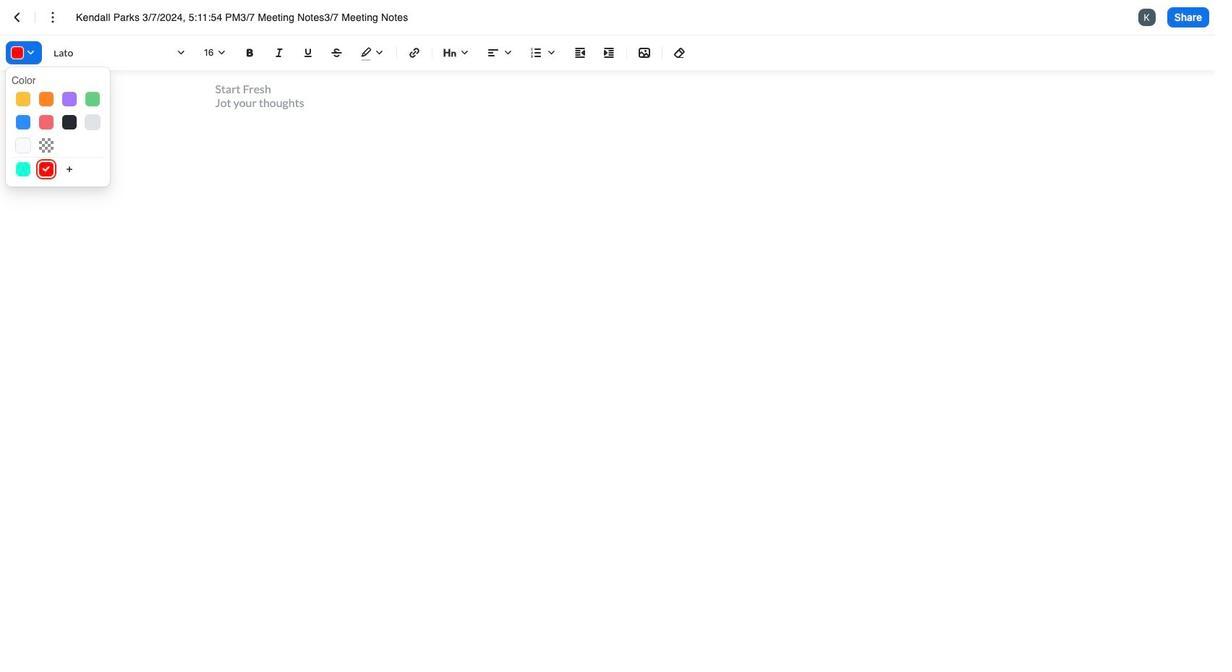 Task type: locate. For each thing, give the bounding box(es) containing it.
orange menu item
[[39, 92, 54, 106]]

all notes image
[[9, 9, 26, 26]]

blue menu item
[[16, 115, 30, 130]]

insert image image
[[636, 44, 653, 62]]

kendall parks image
[[1139, 9, 1156, 26]]

italic image
[[271, 44, 288, 62]]

clear style image
[[672, 44, 689, 62]]

link image
[[406, 44, 423, 62]]

menu
[[6, 67, 110, 187]]

increase indent image
[[601, 44, 618, 62]]

#00ffd9ff menu item
[[16, 162, 30, 177]]

None text field
[[76, 10, 435, 25]]

#ff0000 menu item
[[39, 162, 54, 177]]

more image
[[44, 9, 62, 26]]



Task type: vqa. For each thing, say whether or not it's contained in the screenshot.
More image
yes



Task type: describe. For each thing, give the bounding box(es) containing it.
decrease indent image
[[572, 44, 589, 62]]

purple menu item
[[62, 92, 77, 106]]

bold image
[[242, 44, 259, 62]]

red menu item
[[39, 115, 54, 130]]

gray menu item
[[85, 115, 100, 130]]

underline image
[[300, 44, 317, 62]]

green menu item
[[85, 92, 100, 106]]

clear menu item
[[39, 138, 54, 153]]

yellow menu item
[[16, 92, 30, 106]]

strikethrough image
[[329, 44, 346, 62]]

white menu item
[[16, 138, 30, 153]]

black menu item
[[62, 115, 77, 130]]



